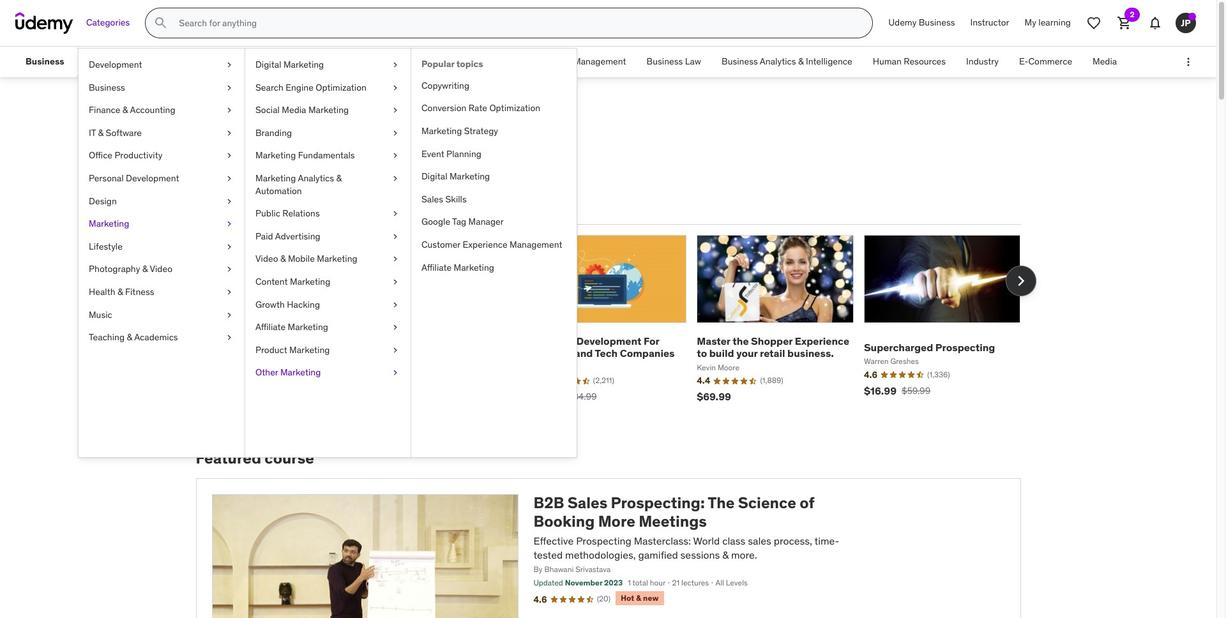 Task type: describe. For each thing, give the bounding box(es) containing it.
learning
[[1039, 17, 1071, 28]]

photography
[[89, 263, 140, 275]]

music link
[[79, 304, 245, 326]]

startups
[[530, 347, 572, 360]]

gamified
[[638, 549, 678, 561]]

academics
[[134, 332, 178, 343]]

more.
[[731, 549, 757, 561]]

hot
[[621, 593, 634, 603]]

build
[[709, 347, 734, 360]]

business left popular
[[385, 56, 421, 67]]

masterclass:
[[634, 534, 691, 547]]

business law
[[647, 56, 701, 67]]

digital marketing inside other marketing element
[[421, 171, 490, 182]]

and
[[575, 347, 593, 360]]

topics
[[456, 58, 483, 70]]

my learning
[[1025, 17, 1071, 28]]

21
[[672, 578, 680, 588]]

november
[[565, 578, 602, 588]]

business development for startups and tech companies
[[530, 335, 675, 360]]

master the shopper experience to build your retail business. link
[[697, 335, 849, 360]]

supercharged prospecting
[[864, 341, 995, 354]]

business analytics & intelligence link
[[711, 47, 863, 77]]

conversion
[[421, 102, 466, 114]]

marketing down search engine optimization link
[[308, 104, 349, 116]]

communication
[[186, 56, 249, 67]]

communication link
[[176, 47, 260, 77]]

marketing strategy link
[[411, 120, 577, 143]]

business left law
[[647, 56, 683, 67]]

public relations
[[255, 208, 320, 219]]

commerce
[[1028, 56, 1072, 67]]

optimization for marketing strategy
[[489, 102, 540, 114]]

science
[[738, 493, 796, 513]]

video & mobile marketing
[[255, 253, 357, 265]]

course
[[265, 448, 314, 468]]

manager
[[468, 216, 504, 228]]

development for personal
[[126, 172, 179, 184]]

other marketing link
[[245, 362, 411, 384]]

prospecting inside carousel element
[[935, 341, 995, 354]]

all levels
[[716, 578, 748, 588]]

shopping cart with 2 items image
[[1117, 15, 1132, 31]]

notifications image
[[1148, 15, 1163, 31]]

booking
[[534, 511, 595, 531]]

your
[[736, 347, 758, 360]]

& for health & fitness
[[117, 286, 123, 298]]

marketing down hacking in the left of the page
[[288, 321, 328, 333]]

popular topics
[[421, 58, 483, 70]]

popular
[[225, 201, 263, 214]]

xsmall image for development
[[224, 59, 234, 71]]

world
[[693, 534, 720, 547]]

xsmall image for music
[[224, 309, 234, 321]]

& inside marketing analytics & automation
[[336, 172, 342, 184]]

xsmall image for branding
[[390, 127, 400, 139]]

xsmall image for personal development
[[224, 172, 234, 185]]

0 horizontal spatial affiliate
[[255, 321, 286, 333]]

more subcategory menu links image
[[1182, 56, 1195, 68]]

arrow pointing to subcategory menu links image
[[74, 47, 86, 77]]

shopper
[[751, 335, 793, 347]]

xsmall image for product marketing
[[390, 344, 400, 357]]

meetings
[[639, 511, 707, 531]]

more
[[598, 511, 635, 531]]

event
[[421, 148, 444, 159]]

my
[[1025, 17, 1036, 28]]

my learning link
[[1017, 8, 1079, 38]]

0 horizontal spatial to
[[259, 163, 274, 183]]

analytics for business
[[760, 56, 796, 67]]

business right law
[[722, 56, 758, 67]]

marketing fundamentals link
[[245, 145, 411, 167]]

new
[[643, 593, 659, 603]]

project management link
[[532, 47, 636, 77]]

optimization for social media marketing
[[316, 81, 367, 93]]

human resources link
[[863, 47, 956, 77]]

& for it & software
[[98, 127, 104, 138]]

xsmall image for it & software
[[224, 127, 234, 139]]

& for teaching & academics
[[127, 332, 132, 343]]

courses to get you started
[[196, 163, 388, 183]]

affiliate marketing inside other marketing element
[[421, 262, 494, 273]]

& inside b2b sales prospecting: the science of booking more meetings effective prospecting masterclass: world class sales process, time- tested methodologies, gamified sessions & more. by bhawani srivastava
[[722, 549, 729, 561]]

2
[[1130, 10, 1135, 19]]

xsmall image for business
[[224, 81, 234, 94]]

business law link
[[636, 47, 711, 77]]

2 link
[[1109, 8, 1140, 38]]

xsmall image for growth hacking
[[390, 299, 400, 311]]

sales for sales courses
[[196, 107, 249, 134]]

categories
[[86, 17, 130, 28]]

video inside video & mobile marketing link
[[255, 253, 278, 265]]

marketing up lifestyle on the left
[[89, 218, 129, 229]]

started
[[335, 163, 388, 183]]

of
[[800, 493, 814, 513]]

xsmall image for photography & video
[[224, 263, 234, 276]]

media inside social media marketing link
[[282, 104, 306, 116]]

for
[[644, 335, 659, 347]]

e-
[[1019, 56, 1028, 67]]

xsmall image for marketing fundamentals
[[390, 150, 400, 162]]

it
[[89, 127, 96, 138]]

featured course
[[196, 448, 314, 468]]

lifestyle
[[89, 241, 123, 252]]

xsmall image for affiliate marketing
[[390, 321, 400, 334]]

jp
[[1181, 17, 1191, 28]]

xsmall image for finance & accounting
[[224, 104, 234, 117]]

prospecting inside b2b sales prospecting: the science of booking more meetings effective prospecting masterclass: world class sales process, time- tested methodologies, gamified sessions & more. by bhawani srivastava
[[576, 534, 631, 547]]

search engine optimization link
[[245, 76, 411, 99]]

& left intelligence
[[798, 56, 804, 67]]

marketing strategy
[[421, 125, 498, 137]]

marketing up get
[[255, 150, 296, 161]]

social media marketing
[[255, 104, 349, 116]]

sales
[[748, 534, 771, 547]]

teaching
[[89, 332, 125, 343]]

submit search image
[[153, 15, 169, 31]]

wishlist image
[[1086, 15, 1102, 31]]

office
[[89, 150, 112, 161]]

xsmall image for other marketing
[[390, 367, 400, 379]]

music
[[89, 309, 112, 320]]

marketing fundamentals
[[255, 150, 355, 161]]

tested
[[534, 549, 563, 561]]

udemy business
[[888, 17, 955, 28]]

2 horizontal spatial management
[[574, 56, 626, 67]]

0 vertical spatial courses
[[253, 107, 337, 134]]

all
[[716, 578, 724, 588]]

engine
[[286, 81, 313, 93]]

office productivity link
[[79, 145, 245, 167]]

e-commerce link
[[1009, 47, 1082, 77]]

0 horizontal spatial management
[[270, 56, 322, 67]]

mobile
[[288, 253, 315, 265]]

industry
[[966, 56, 999, 67]]

growth hacking
[[255, 299, 320, 310]]

marketing analytics & automation
[[255, 172, 342, 196]]

product
[[255, 344, 287, 356]]

methodologies,
[[565, 549, 636, 561]]

lectures
[[681, 578, 709, 588]]

1 vertical spatial digital marketing link
[[411, 166, 577, 188]]

lifestyle link
[[79, 235, 245, 258]]

marketing up engine
[[283, 59, 324, 70]]

growth hacking link
[[245, 293, 411, 316]]

content
[[255, 276, 288, 287]]



Task type: locate. For each thing, give the bounding box(es) containing it.
xsmall image inside other marketing link
[[390, 367, 400, 379]]

to up automation
[[259, 163, 274, 183]]

entrepreneurship
[[96, 56, 166, 67]]

strategy up copywriting
[[424, 56, 458, 67]]

management up engine
[[270, 56, 322, 67]]

growth
[[255, 299, 285, 310]]

digital marketing up engine
[[255, 59, 324, 70]]

0 vertical spatial to
[[259, 163, 274, 183]]

resources
[[904, 56, 946, 67]]

xsmall image inside video & mobile marketing link
[[390, 253, 400, 266]]

0 horizontal spatial optimization
[[316, 81, 367, 93]]

tech
[[595, 347, 618, 360]]

0 horizontal spatial affiliate marketing
[[255, 321, 328, 333]]

sales right b2b
[[568, 493, 607, 513]]

1 horizontal spatial optimization
[[489, 102, 540, 114]]

xsmall image
[[390, 59, 400, 71], [224, 81, 234, 94], [224, 104, 234, 117], [390, 104, 400, 117], [224, 127, 234, 139], [390, 208, 400, 220], [224, 218, 234, 230], [224, 241, 234, 253], [390, 253, 400, 266], [390, 276, 400, 288], [224, 332, 234, 344], [390, 344, 400, 357]]

digital down the 'event'
[[421, 171, 447, 182]]

marketing down the customer experience management
[[454, 262, 494, 273]]

popular
[[421, 58, 454, 70]]

supercharged
[[864, 341, 933, 354]]

media down engine
[[282, 104, 306, 116]]

0 vertical spatial digital marketing
[[255, 59, 324, 70]]

0 horizontal spatial analytics
[[298, 172, 334, 184]]

development link
[[79, 54, 245, 76]]

carousel element
[[196, 235, 1036, 419]]

xsmall image inside growth hacking link
[[390, 299, 400, 311]]

xsmall image inside development link
[[224, 59, 234, 71]]

business right udemy
[[919, 17, 955, 28]]

1 vertical spatial affiliate
[[255, 321, 286, 333]]

0 horizontal spatial digital
[[255, 59, 281, 70]]

digital for bottommost digital marketing 'link'
[[421, 171, 447, 182]]

1 horizontal spatial affiliate marketing
[[421, 262, 494, 273]]

branding link
[[245, 122, 411, 145]]

digital marketing link down planning
[[411, 166, 577, 188]]

management
[[270, 56, 322, 67], [574, 56, 626, 67], [510, 239, 562, 250]]

xsmall image inside marketing analytics & automation link
[[390, 172, 400, 185]]

0 vertical spatial sales
[[196, 107, 249, 134]]

& right it
[[98, 127, 104, 138]]

digital marketing link
[[245, 54, 411, 76], [411, 166, 577, 188]]

1 horizontal spatial digital marketing link
[[411, 166, 577, 188]]

xsmall image inside design link
[[224, 195, 234, 208]]

0 horizontal spatial experience
[[463, 239, 507, 250]]

affiliate marketing up 'product marketing'
[[255, 321, 328, 333]]

&
[[798, 56, 804, 67], [122, 104, 128, 116], [98, 127, 104, 138], [336, 172, 342, 184], [280, 253, 286, 265], [142, 263, 148, 275], [117, 286, 123, 298], [127, 332, 132, 343], [722, 549, 729, 561], [636, 593, 641, 603]]

strategy
[[424, 56, 458, 67], [464, 125, 498, 137]]

0 horizontal spatial strategy
[[424, 56, 458, 67]]

1 vertical spatial analytics
[[298, 172, 334, 184]]

0 vertical spatial development
[[89, 59, 142, 70]]

media inside media link
[[1093, 56, 1117, 67]]

xsmall image inside social media marketing link
[[390, 104, 400, 117]]

media link
[[1082, 47, 1127, 77]]

1 horizontal spatial prospecting
[[935, 341, 995, 354]]

xsmall image inside photography & video link
[[224, 263, 234, 276]]

business link
[[15, 47, 74, 77], [79, 76, 245, 99]]

0 vertical spatial strategy
[[424, 56, 458, 67]]

& up fitness
[[142, 263, 148, 275]]

personal development
[[89, 172, 179, 184]]

1 vertical spatial affiliate marketing link
[[245, 316, 411, 339]]

0 vertical spatial affiliate marketing
[[421, 262, 494, 273]]

0 horizontal spatial media
[[282, 104, 306, 116]]

& right teaching
[[127, 332, 132, 343]]

video down lifestyle link
[[150, 263, 172, 275]]

affiliate marketing link inside other marketing element
[[411, 256, 577, 279]]

google tag manager link
[[411, 211, 577, 234]]

teaching & academics
[[89, 332, 178, 343]]

marketing down video & mobile marketing at left top
[[290, 276, 330, 287]]

1 vertical spatial strategy
[[464, 125, 498, 137]]

0 horizontal spatial video
[[150, 263, 172, 275]]

xsmall image for marketing analytics & automation
[[390, 172, 400, 185]]

to left build
[[697, 347, 707, 360]]

personal
[[89, 172, 124, 184]]

media
[[1093, 56, 1117, 67], [282, 104, 306, 116]]

0 horizontal spatial digital marketing
[[255, 59, 324, 70]]

business up finance
[[89, 81, 125, 93]]

customer experience management link
[[411, 234, 577, 256]]

retail
[[760, 347, 785, 360]]

analytics for marketing
[[298, 172, 334, 184]]

video down "paid"
[[255, 253, 278, 265]]

xsmall image for social media marketing
[[390, 104, 400, 117]]

hour
[[650, 578, 666, 588]]

sales inside b2b sales prospecting: the science of booking more meetings effective prospecting masterclass: world class sales process, time- tested methodologies, gamified sessions & more. by bhawani srivastava
[[568, 493, 607, 513]]

1 horizontal spatial digital marketing
[[421, 171, 490, 182]]

business development for startups and tech companies link
[[530, 335, 675, 360]]

1 vertical spatial digital marketing
[[421, 171, 490, 182]]

xsmall image inside the personal development link
[[224, 172, 234, 185]]

relations
[[282, 208, 320, 219]]

udemy image
[[15, 12, 73, 34]]

optimization up social media marketing link
[[316, 81, 367, 93]]

0 horizontal spatial sales
[[196, 107, 249, 134]]

hacking
[[287, 299, 320, 310]]

courses up most popular
[[196, 163, 255, 183]]

1 horizontal spatial affiliate marketing link
[[411, 256, 577, 279]]

rate
[[469, 102, 487, 114]]

master the shopper experience to build your retail business.
[[697, 335, 849, 360]]

project
[[543, 56, 571, 67]]

google tag manager
[[421, 216, 504, 228]]

fundamentals
[[298, 150, 355, 161]]

2 vertical spatial sales
[[568, 493, 607, 513]]

xsmall image for search engine optimization
[[390, 81, 400, 94]]

1 horizontal spatial digital
[[421, 171, 447, 182]]

xsmall image inside finance & accounting link
[[224, 104, 234, 117]]

conversion rate optimization link
[[411, 97, 577, 120]]

experience right shopper
[[795, 335, 849, 347]]

xsmall image inside branding link
[[390, 127, 400, 139]]

1 horizontal spatial business link
[[79, 76, 245, 99]]

media down wishlist icon on the top right
[[1093, 56, 1117, 67]]

intelligence
[[806, 56, 852, 67]]

udemy business link
[[881, 8, 963, 38]]

marketing down planning
[[449, 171, 490, 182]]

experience inside master the shopper experience to build your retail business.
[[795, 335, 849, 347]]

next image
[[1011, 271, 1031, 291]]

master
[[697, 335, 730, 347]]

1 horizontal spatial management
[[510, 239, 562, 250]]

& right finance
[[122, 104, 128, 116]]

advertising
[[275, 230, 320, 242]]

e-commerce
[[1019, 56, 1072, 67]]

content marketing link
[[245, 271, 411, 293]]

1 horizontal spatial affiliate
[[421, 262, 452, 273]]

0 vertical spatial digital marketing link
[[245, 54, 411, 76]]

social media marketing link
[[245, 99, 411, 122]]

sales up the 'google'
[[421, 193, 443, 205]]

xsmall image inside lifestyle link
[[224, 241, 234, 253]]

affiliate marketing link
[[411, 256, 577, 279], [245, 316, 411, 339]]

& right you
[[336, 172, 342, 184]]

xsmall image for digital marketing
[[390, 59, 400, 71]]

health & fitness link
[[79, 281, 245, 304]]

affiliate down growth
[[255, 321, 286, 333]]

1 horizontal spatial to
[[697, 347, 707, 360]]

0 horizontal spatial affiliate marketing link
[[245, 316, 411, 339]]

optimization
[[316, 81, 367, 93], [489, 102, 540, 114]]

marketing up automation
[[255, 172, 296, 184]]

experience down manager
[[463, 239, 507, 250]]

1 horizontal spatial sales
[[421, 193, 443, 205]]

1 horizontal spatial media
[[1093, 56, 1117, 67]]

hot & new
[[621, 593, 659, 603]]

photography & video
[[89, 263, 172, 275]]

0 horizontal spatial business link
[[15, 47, 74, 77]]

0 vertical spatial prospecting
[[935, 341, 995, 354]]

you have alerts image
[[1188, 13, 1196, 20]]

jp link
[[1171, 8, 1201, 38]]

management down google tag manager 'link'
[[510, 239, 562, 250]]

digital marketing up skills
[[421, 171, 490, 182]]

1 vertical spatial optimization
[[489, 102, 540, 114]]

xsmall image inside marketing fundamentals link
[[390, 150, 400, 162]]

0 vertical spatial affiliate marketing link
[[411, 256, 577, 279]]

xsmall image
[[224, 59, 234, 71], [390, 81, 400, 94], [390, 127, 400, 139], [224, 150, 234, 162], [390, 150, 400, 162], [224, 172, 234, 185], [390, 172, 400, 185], [224, 195, 234, 208], [390, 230, 400, 243], [224, 263, 234, 276], [224, 286, 234, 299], [390, 299, 400, 311], [224, 309, 234, 321], [390, 321, 400, 334], [390, 367, 400, 379]]

sales skills link
[[411, 188, 577, 211]]

affiliate marketing link down hacking in the left of the page
[[245, 316, 411, 339]]

xsmall image inside search engine optimization link
[[390, 81, 400, 94]]

supercharged prospecting link
[[864, 341, 995, 354]]

sales for sales skills
[[421, 193, 443, 205]]

accounting
[[130, 104, 175, 116]]

& for photography & video
[[142, 263, 148, 275]]

marketing down conversion
[[421, 125, 462, 137]]

& for hot & new
[[636, 593, 641, 603]]

analytics inside marketing analytics & automation
[[298, 172, 334, 184]]

1 vertical spatial to
[[697, 347, 707, 360]]

2 vertical spatial development
[[576, 335, 641, 347]]

Search for anything text field
[[176, 12, 857, 34]]

xsmall image inside it & software link
[[224, 127, 234, 139]]

management right 'project'
[[574, 56, 626, 67]]

& right health
[[117, 286, 123, 298]]

xsmall image inside paid advertising 'link'
[[390, 230, 400, 243]]

optimization inside other marketing element
[[489, 102, 540, 114]]

entrepreneurship link
[[86, 47, 176, 77]]

analytics down the fundamentals
[[298, 172, 334, 184]]

strategy inside other marketing element
[[464, 125, 498, 137]]

0 vertical spatial digital
[[255, 59, 281, 70]]

0 vertical spatial media
[[1093, 56, 1117, 67]]

xsmall image for teaching & academics
[[224, 332, 234, 344]]

video inside photography & video link
[[150, 263, 172, 275]]

customer experience management
[[421, 239, 562, 250]]

1 horizontal spatial analytics
[[760, 56, 796, 67]]

development inside business development for startups and tech companies
[[576, 335, 641, 347]]

finance & accounting
[[89, 104, 175, 116]]

marketing
[[283, 59, 324, 70], [308, 104, 349, 116], [421, 125, 462, 137], [255, 150, 296, 161], [449, 171, 490, 182], [255, 172, 296, 184], [89, 218, 129, 229], [317, 253, 357, 265], [454, 262, 494, 273], [290, 276, 330, 287], [288, 321, 328, 333], [289, 344, 330, 356], [280, 367, 321, 378]]

& for video & mobile marketing
[[280, 253, 286, 265]]

0 horizontal spatial digital marketing link
[[245, 54, 411, 76]]

1 horizontal spatial strategy
[[464, 125, 498, 137]]

xsmall image inside music link
[[224, 309, 234, 321]]

sales left social
[[196, 107, 249, 134]]

0 vertical spatial affiliate
[[421, 262, 452, 273]]

xsmall image for content marketing
[[390, 276, 400, 288]]

xsmall image inside marketing link
[[224, 218, 234, 230]]

business left arrow pointing to subcategory menu links icon
[[26, 56, 64, 67]]

digital up the search
[[255, 59, 281, 70]]

1 vertical spatial sales
[[421, 193, 443, 205]]

& right the hot
[[636, 593, 641, 603]]

content marketing
[[255, 276, 330, 287]]

1 horizontal spatial video
[[255, 253, 278, 265]]

analytics left intelligence
[[760, 56, 796, 67]]

1 vertical spatial prospecting
[[576, 534, 631, 547]]

operations
[[478, 56, 522, 67]]

& down class
[[722, 549, 729, 561]]

marketing down 'product marketing'
[[280, 367, 321, 378]]

xsmall image for office productivity
[[224, 150, 234, 162]]

0 vertical spatial optimization
[[316, 81, 367, 93]]

0 horizontal spatial prospecting
[[576, 534, 631, 547]]

copywriting
[[421, 80, 469, 91]]

xsmall image inside health & fitness link
[[224, 286, 234, 299]]

xsmall image for paid advertising
[[390, 230, 400, 243]]

event planning link
[[411, 143, 577, 166]]

affiliate inside other marketing element
[[421, 262, 452, 273]]

marketing up other marketing link
[[289, 344, 330, 356]]

affiliate marketing down customer
[[421, 262, 494, 273]]

(20)
[[597, 594, 611, 604]]

xsmall image for marketing
[[224, 218, 234, 230]]

strategy down conversion rate optimization
[[464, 125, 498, 137]]

xsmall image for public relations
[[390, 208, 400, 220]]

software
[[106, 127, 142, 138]]

marketing down paid advertising 'link'
[[317, 253, 357, 265]]

xsmall image inside teaching & academics link
[[224, 332, 234, 344]]

it & software
[[89, 127, 142, 138]]

courses
[[253, 107, 337, 134], [196, 163, 255, 183]]

affiliate marketing link down the customer experience management
[[411, 256, 577, 279]]

experience inside customer experience management link
[[463, 239, 507, 250]]

xsmall image for video & mobile marketing
[[390, 253, 400, 266]]

strategy for marketing strategy
[[464, 125, 498, 137]]

1 vertical spatial media
[[282, 104, 306, 116]]

& for finance & accounting
[[122, 104, 128, 116]]

development for business
[[576, 335, 641, 347]]

time-
[[814, 534, 839, 547]]

human resources
[[873, 56, 946, 67]]

customer
[[421, 239, 460, 250]]

sales
[[196, 107, 249, 134], [421, 193, 443, 205], [568, 493, 607, 513]]

digital inside other marketing element
[[421, 171, 447, 182]]

0 vertical spatial experience
[[463, 239, 507, 250]]

1 vertical spatial digital
[[421, 171, 447, 182]]

xsmall image inside public relations link
[[390, 208, 400, 220]]

marketing inside marketing analytics & automation
[[255, 172, 296, 184]]

affiliate down customer
[[421, 262, 452, 273]]

business strategy link
[[375, 47, 468, 77]]

business inside business development for startups and tech companies
[[530, 335, 574, 347]]

affiliate
[[421, 262, 452, 273], [255, 321, 286, 333]]

digital marketing link up search engine optimization
[[245, 54, 411, 76]]

xsmall image inside product marketing link
[[390, 344, 400, 357]]

other marketing element
[[411, 49, 577, 457]]

management inside other marketing element
[[510, 239, 562, 250]]

public
[[255, 208, 280, 219]]

to inside master the shopper experience to build your retail business.
[[697, 347, 707, 360]]

xsmall image for design
[[224, 195, 234, 208]]

xsmall image for lifestyle
[[224, 241, 234, 253]]

1 horizontal spatial experience
[[795, 335, 849, 347]]

xsmall image inside office productivity link
[[224, 150, 234, 162]]

2 horizontal spatial sales
[[568, 493, 607, 513]]

xsmall image for health & fitness
[[224, 286, 234, 299]]

business.
[[787, 347, 834, 360]]

business left and
[[530, 335, 574, 347]]

21 lectures
[[672, 578, 709, 588]]

paid advertising
[[255, 230, 320, 242]]

0 vertical spatial analytics
[[760, 56, 796, 67]]

optimization down copywriting link
[[489, 102, 540, 114]]

1 vertical spatial courses
[[196, 163, 255, 183]]

sales inside other marketing element
[[421, 193, 443, 205]]

business link up the accounting
[[79, 76, 245, 99]]

& left mobile
[[280, 253, 286, 265]]

industry link
[[956, 47, 1009, 77]]

business link down udemy image
[[15, 47, 74, 77]]

business strategy
[[385, 56, 458, 67]]

xsmall image inside content marketing link
[[390, 276, 400, 288]]

planning
[[446, 148, 481, 159]]

strategy for business strategy
[[424, 56, 458, 67]]

1 vertical spatial affiliate marketing
[[255, 321, 328, 333]]

courses down engine
[[253, 107, 337, 134]]

1 vertical spatial experience
[[795, 335, 849, 347]]

1 vertical spatial development
[[126, 172, 179, 184]]

conversion rate optimization
[[421, 102, 540, 114]]

digital for leftmost digital marketing 'link'
[[255, 59, 281, 70]]

featured
[[196, 448, 261, 468]]

levels
[[726, 578, 748, 588]]



Task type: vqa. For each thing, say whether or not it's contained in the screenshot.
Complete
no



